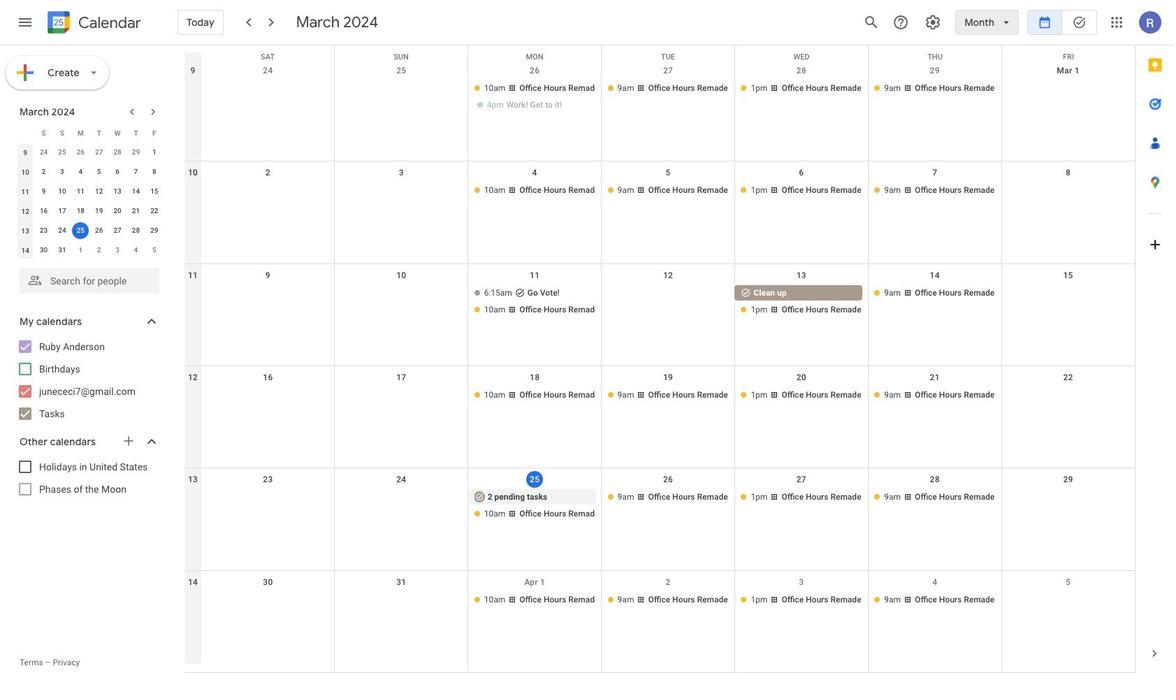 Task type: vqa. For each thing, say whether or not it's contained in the screenshot.
the 17 "element"
yes



Task type: locate. For each thing, give the bounding box(es) containing it.
tab list
[[1136, 45, 1175, 634]]

28 element
[[128, 222, 144, 239]]

other calendars list
[[3, 456, 173, 501]]

2 element
[[35, 164, 52, 180]]

march 2024 grid
[[13, 123, 164, 260]]

grid
[[185, 45, 1135, 673]]

13 element
[[109, 183, 126, 200]]

row group
[[16, 143, 164, 260]]

17 element
[[54, 203, 71, 220]]

20 element
[[109, 203, 126, 220]]

10 element
[[54, 183, 71, 200]]

row group inside march 2024 grid
[[16, 143, 164, 260]]

calendar element
[[45, 8, 141, 39]]

row
[[185, 45, 1135, 66], [185, 59, 1135, 162], [16, 123, 164, 143], [16, 143, 164, 162], [185, 162, 1135, 264], [16, 162, 164, 182], [16, 182, 164, 201], [16, 201, 164, 221], [16, 221, 164, 241], [16, 241, 164, 260], [185, 264, 1135, 366], [185, 366, 1135, 469], [185, 469, 1135, 571], [185, 571, 1135, 673]]

april 5 element
[[146, 242, 163, 259]]

6 element
[[109, 164, 126, 180]]

15 element
[[146, 183, 163, 200]]

14 element
[[128, 183, 144, 200]]

None search field
[[0, 263, 173, 294]]

18 element
[[72, 203, 89, 220]]

heading
[[76, 14, 141, 31]]

27 element
[[109, 222, 126, 239]]

column header
[[16, 123, 35, 143]]

cell
[[201, 80, 335, 114], [335, 80, 468, 114], [468, 80, 602, 114], [1002, 80, 1135, 114], [201, 183, 335, 199], [335, 183, 468, 199], [1002, 183, 1135, 199], [71, 221, 90, 241], [201, 285, 335, 319], [335, 285, 468, 319], [468, 285, 602, 319], [602, 285, 735, 319], [735, 285, 869, 319], [1002, 285, 1135, 319], [201, 387, 335, 404], [335, 387, 468, 404], [1002, 387, 1135, 404], [201, 490, 335, 523], [335, 490, 468, 523], [468, 490, 602, 523], [1002, 490, 1135, 523], [201, 592, 335, 609], [335, 592, 468, 609], [1002, 592, 1135, 609]]

my calendars list
[[3, 336, 173, 425]]

cell inside row group
[[71, 221, 90, 241]]

april 2 element
[[91, 242, 107, 259]]

21 element
[[128, 203, 144, 220]]

february 25 element
[[54, 144, 71, 161]]

22 element
[[146, 203, 163, 220]]



Task type: describe. For each thing, give the bounding box(es) containing it.
main drawer image
[[17, 14, 34, 31]]

19 element
[[91, 203, 107, 220]]

12 element
[[91, 183, 107, 200]]

february 27 element
[[91, 144, 107, 161]]

1 element
[[146, 144, 163, 161]]

heading inside calendar element
[[76, 14, 141, 31]]

30 element
[[35, 242, 52, 259]]

7 element
[[128, 164, 144, 180]]

april 4 element
[[128, 242, 144, 259]]

february 29 element
[[128, 144, 144, 161]]

11 element
[[72, 183, 89, 200]]

31 element
[[54, 242, 71, 259]]

april 3 element
[[109, 242, 126, 259]]

5 element
[[91, 164, 107, 180]]

february 26 element
[[72, 144, 89, 161]]

february 24 element
[[35, 144, 52, 161]]

16 element
[[35, 203, 52, 220]]

april 1 element
[[72, 242, 89, 259]]

25, today element
[[72, 222, 89, 239]]

23 element
[[35, 222, 52, 239]]

29 element
[[146, 222, 163, 239]]

4 element
[[72, 164, 89, 180]]

24 element
[[54, 222, 71, 239]]

column header inside march 2024 grid
[[16, 123, 35, 143]]

add other calendars image
[[122, 434, 136, 448]]

26 element
[[91, 222, 107, 239]]

3 element
[[54, 164, 71, 180]]

february 28 element
[[109, 144, 126, 161]]

Search for people text field
[[28, 268, 151, 294]]

8 element
[[146, 164, 163, 180]]

settings menu image
[[925, 14, 942, 31]]

9 element
[[35, 183, 52, 200]]



